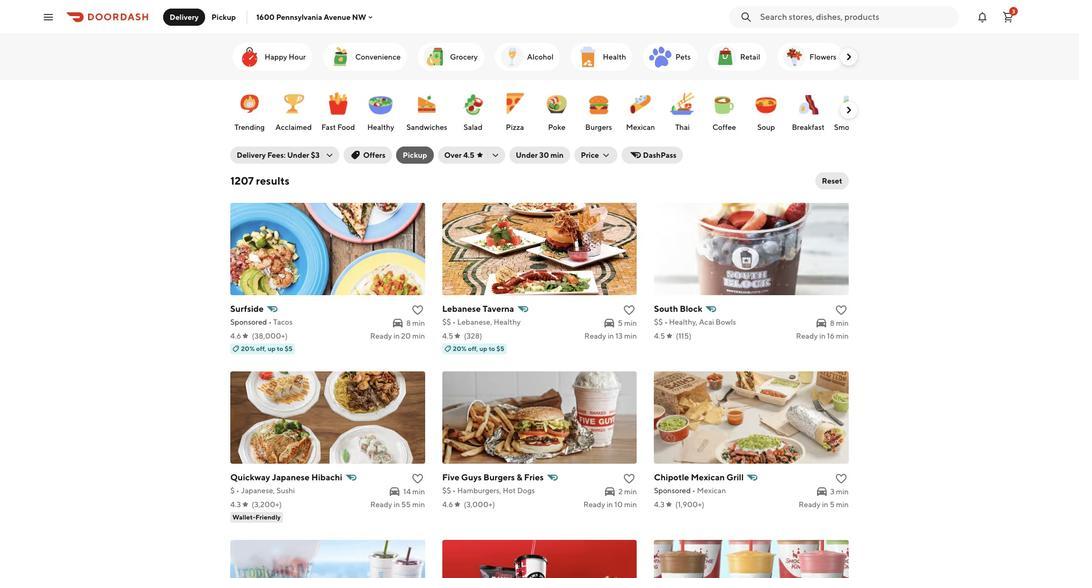 Task type: describe. For each thing, give the bounding box(es) containing it.
wallet-
[[233, 514, 256, 522]]

20
[[401, 332, 411, 341]]

under 30 min
[[516, 151, 564, 160]]

min up ready in 13 min
[[625, 319, 637, 328]]

ready in 10 min
[[584, 501, 637, 509]]

reset
[[822, 177, 843, 185]]

off, for lebanese taverna
[[468, 345, 478, 353]]

• for quickway japanese hibachi
[[236, 487, 240, 495]]

min up ready in 20 min
[[413, 319, 425, 328]]

delivery fees: under $3
[[237, 151, 320, 160]]

$5 for surfside
[[285, 345, 293, 353]]

happy hour
[[265, 53, 306, 61]]

3 button
[[998, 6, 1020, 28]]

0 vertical spatial burgers
[[586, 123, 612, 132]]

1207 results
[[230, 175, 290, 187]]

4.3 for quickway japanese hibachi
[[230, 501, 241, 509]]

hibachi
[[312, 473, 343, 483]]

min right 13
[[625, 332, 637, 341]]

20% for surfside
[[241, 345, 255, 353]]

offers
[[363, 151, 386, 160]]

up for surfside
[[268, 345, 276, 353]]

under 30 min button
[[510, 147, 570, 164]]

• for south block
[[665, 318, 668, 327]]

2 vertical spatial mexican
[[697, 487, 726, 495]]

min right 55
[[413, 501, 425, 509]]

4.6 for surfside
[[230, 332, 241, 341]]

health
[[603, 53, 626, 61]]

over
[[445, 151, 462, 160]]

&
[[517, 473, 523, 483]]

open menu image
[[42, 10, 55, 23]]

delivery button
[[163, 8, 205, 26]]

nw
[[352, 13, 366, 21]]

min right 20
[[413, 332, 425, 341]]

ready in 5 min
[[799, 501, 849, 509]]

grocery image
[[422, 44, 448, 70]]

$3
[[311, 151, 320, 160]]

5 min
[[618, 319, 637, 328]]

(328)
[[464, 332, 482, 341]]

• down chipotle mexican grill
[[693, 487, 696, 495]]

1207
[[230, 175, 254, 187]]

alcohol
[[527, 53, 554, 61]]

• for lebanese taverna
[[453, 318, 456, 327]]

min inside under 30 min button
[[551, 151, 564, 160]]

results
[[256, 175, 290, 187]]

Store search: begin typing to search for stores available on DoorDash text field
[[761, 11, 953, 23]]

five guys burgers & fries
[[442, 473, 544, 483]]

retail link
[[708, 43, 767, 71]]

4.5 for lebanese
[[442, 332, 454, 341]]

2 min
[[619, 488, 637, 496]]

health link
[[571, 43, 633, 71]]

click to add this store to your saved list image for five
[[623, 473, 636, 486]]

3 for 3 min
[[831, 488, 835, 496]]

poke
[[548, 123, 566, 132]]

sponsored • tacos
[[230, 318, 293, 327]]

retail
[[741, 53, 761, 61]]

grocery link
[[418, 43, 484, 71]]

japanese,
[[241, 487, 275, 495]]

healthy,
[[669, 318, 698, 327]]

notification bell image
[[977, 10, 989, 23]]

16
[[828, 332, 835, 341]]

smoothie
[[835, 123, 868, 132]]

$$ • hamburgers, hot dogs
[[442, 487, 535, 495]]

avenue
[[324, 13, 351, 21]]

alcohol image
[[499, 44, 525, 70]]

salad
[[464, 123, 483, 132]]

ready for quickway japanese hibachi
[[370, 501, 392, 509]]

ready for chipotle mexican grill
[[799, 501, 821, 509]]

bowls
[[716, 318, 737, 327]]

$
[[230, 487, 235, 495]]

trending link
[[232, 85, 268, 135]]

0 vertical spatial 5
[[618, 319, 623, 328]]

ready in 13 min
[[585, 332, 637, 341]]

(115)
[[676, 332, 692, 341]]

fast food
[[322, 123, 355, 132]]

ready for south block
[[796, 332, 818, 341]]

convenience link
[[323, 43, 407, 71]]

under inside under 30 min button
[[516, 151, 538, 160]]

1 vertical spatial mexican
[[691, 473, 725, 483]]

30
[[540, 151, 549, 160]]

price button
[[575, 147, 618, 164]]

delivery for delivery fees: under $3
[[237, 151, 266, 160]]

acclaimed
[[276, 123, 312, 132]]

click to add this store to your saved list image for south block
[[835, 304, 848, 317]]

min right 14
[[413, 488, 425, 496]]

happy hour link
[[233, 43, 312, 71]]

lebanese taverna
[[442, 304, 514, 314]]

south block
[[654, 304, 703, 314]]

1600 pennsylvania avenue nw button
[[256, 13, 375, 21]]

dogs
[[518, 487, 535, 495]]

hamburgers,
[[457, 487, 502, 495]]

min up 'ready in 16 min'
[[837, 319, 849, 328]]

1600
[[256, 13, 275, 21]]

flowers image
[[782, 44, 808, 70]]

min right 2
[[625, 488, 637, 496]]

in for quickway japanese hibachi
[[394, 501, 400, 509]]

dashpass
[[643, 151, 677, 160]]

(38,000+)
[[252, 332, 288, 341]]

min right 16 in the right of the page
[[837, 332, 849, 341]]

retail image
[[713, 44, 738, 70]]

coffee
[[713, 123, 737, 132]]

$$ for lebanese
[[442, 318, 451, 327]]

trending
[[235, 123, 265, 132]]

lebanese,
[[457, 318, 492, 327]]

to for surfside
[[277, 345, 283, 353]]

click to add this store to your saved list image for quickway japanese hibachi
[[411, 473, 424, 486]]

in for south block
[[820, 332, 826, 341]]

chipotle
[[654, 473, 690, 483]]

tacos
[[273, 318, 293, 327]]

pets image
[[648, 44, 674, 70]]

pickup for the right "pickup" button
[[403, 151, 427, 160]]

reset button
[[816, 172, 849, 190]]

convenience
[[355, 53, 401, 61]]

sponsored for surfside
[[230, 318, 267, 327]]

2 next button of carousel image from the top
[[844, 105, 855, 115]]



Task type: vqa. For each thing, say whether or not it's contained in the screenshot.
"Shrimp" inside the Shrimp And Chicken Gumbo "Shrimp, Chicken, Andouille Sausage, Tomatoes, Peppers, Onions And Garlic Simmered In A Spicy Cajun Style Broth With Cream. Topped With Steamed White Rice"
no



Task type: locate. For each thing, give the bounding box(es) containing it.
8 up 20
[[407, 319, 411, 328]]

next button of carousel image up smoothie
[[844, 105, 855, 115]]

0 vertical spatial delivery
[[170, 13, 199, 21]]

1 20% off, up to $5 from the left
[[241, 345, 293, 353]]

flowers link
[[778, 43, 843, 71]]

pickup button left '1600'
[[205, 8, 242, 26]]

1 horizontal spatial pickup
[[403, 151, 427, 160]]

guys
[[461, 473, 482, 483]]

3 for 3
[[1013, 8, 1016, 14]]

pets link
[[644, 43, 698, 71]]

$$ for five
[[442, 487, 451, 495]]

up down the (38,000+)
[[268, 345, 276, 353]]

1 horizontal spatial under
[[516, 151, 538, 160]]

1 next button of carousel image from the top
[[844, 52, 855, 62]]

0 horizontal spatial $5
[[285, 345, 293, 353]]

$5
[[285, 345, 293, 353], [497, 345, 505, 353]]

2 20% off, up to $5 from the left
[[453, 345, 505, 353]]

1 20% from the left
[[241, 345, 255, 353]]

pets
[[676, 53, 691, 61]]

click to add this store to your saved list image
[[411, 304, 424, 317], [623, 473, 636, 486], [835, 473, 848, 486]]

min right the 30
[[551, 151, 564, 160]]

1600 pennsylvania avenue nw
[[256, 13, 366, 21]]

0 horizontal spatial 4.3
[[230, 501, 241, 509]]

1 horizontal spatial healthy
[[494, 318, 521, 327]]

block
[[680, 304, 703, 314]]

to down the (38,000+)
[[277, 345, 283, 353]]

hour
[[289, 53, 306, 61]]

burgers up hot
[[484, 473, 515, 483]]

• left tacos
[[269, 318, 272, 327]]

lebanese
[[442, 304, 481, 314]]

8 for south block
[[831, 319, 835, 328]]

0 horizontal spatial 3
[[831, 488, 835, 496]]

1 vertical spatial healthy
[[494, 318, 521, 327]]

1 horizontal spatial 4.5
[[464, 151, 475, 160]]

happy
[[265, 53, 287, 61]]

1 horizontal spatial 4.3
[[654, 501, 665, 509]]

1 horizontal spatial off,
[[468, 345, 478, 353]]

1 horizontal spatial 20%
[[453, 345, 467, 353]]

1 under from the left
[[287, 151, 309, 160]]

ready in 16 min
[[796, 332, 849, 341]]

sponsored for chipotle mexican grill
[[654, 487, 691, 495]]

2 8 min from the left
[[831, 319, 849, 328]]

1 items, open order cart image
[[1002, 10, 1015, 23]]

ready in 20 min
[[370, 332, 425, 341]]

$ • japanese, sushi
[[230, 487, 295, 495]]

0 vertical spatial healthy
[[368, 123, 395, 132]]

4.6 down sponsored • tacos
[[230, 332, 241, 341]]

4.6 down five
[[442, 501, 453, 509]]

2 to from the left
[[489, 345, 495, 353]]

0 horizontal spatial 4.5
[[442, 332, 454, 341]]

20% off, up to $5 for lebanese taverna
[[453, 345, 505, 353]]

1 vertical spatial pickup button
[[397, 147, 434, 164]]

1 off, from the left
[[256, 345, 266, 353]]

under left the 30
[[516, 151, 538, 160]]

healthy up offers
[[368, 123, 395, 132]]

flowers
[[810, 53, 837, 61]]

1 horizontal spatial pickup button
[[397, 147, 434, 164]]

(3,200+)
[[252, 501, 282, 509]]

5 down 3 min
[[830, 501, 835, 509]]

fast
[[322, 123, 336, 132]]

hot
[[503, 487, 516, 495]]

2 8 from the left
[[831, 319, 835, 328]]

0 horizontal spatial click to add this store to your saved list image
[[411, 304, 424, 317]]

3 min
[[831, 488, 849, 496]]

1 horizontal spatial sponsored
[[654, 487, 691, 495]]

alcohol link
[[495, 43, 560, 71]]

1 horizontal spatial 8
[[831, 319, 835, 328]]

0 horizontal spatial burgers
[[484, 473, 515, 483]]

min right 10
[[625, 501, 637, 509]]

8 min up 20
[[407, 319, 425, 328]]

to for lebanese taverna
[[489, 345, 495, 353]]

2
[[619, 488, 623, 496]]

0 horizontal spatial click to add this store to your saved list image
[[411, 473, 424, 486]]

1 8 from the left
[[407, 319, 411, 328]]

0 horizontal spatial up
[[268, 345, 276, 353]]

fees:
[[267, 151, 286, 160]]

0 horizontal spatial pickup
[[212, 13, 236, 21]]

breakfast
[[792, 123, 825, 132]]

food
[[338, 123, 355, 132]]

1 vertical spatial 4.6
[[442, 501, 453, 509]]

in for surfside
[[394, 332, 400, 341]]

1 horizontal spatial burgers
[[586, 123, 612, 132]]

0 horizontal spatial 20%
[[241, 345, 255, 353]]

1 horizontal spatial to
[[489, 345, 495, 353]]

14 min
[[404, 488, 425, 496]]

0 horizontal spatial 8
[[407, 319, 411, 328]]

wallet-friendly
[[233, 514, 281, 522]]

pickup for "pickup" button to the left
[[212, 13, 236, 21]]

grill
[[727, 473, 744, 483]]

up for lebanese taverna
[[480, 345, 488, 353]]

sponsored • mexican
[[654, 487, 726, 495]]

ready in 55 min
[[370, 501, 425, 509]]

$$
[[442, 318, 451, 327], [654, 318, 663, 327], [442, 487, 451, 495]]

0 horizontal spatial healthy
[[368, 123, 395, 132]]

0 horizontal spatial sponsored
[[230, 318, 267, 327]]

pizza
[[506, 123, 524, 132]]

pickup button down sandwiches
[[397, 147, 434, 164]]

to down the $$ • lebanese, healthy
[[489, 345, 495, 353]]

1 vertical spatial pickup
[[403, 151, 427, 160]]

delivery for delivery
[[170, 13, 199, 21]]

• down five
[[453, 487, 456, 495]]

sushi
[[277, 487, 295, 495]]

1 8 min from the left
[[407, 319, 425, 328]]

ready for surfside
[[370, 332, 392, 341]]

ready
[[370, 332, 392, 341], [585, 332, 607, 341], [796, 332, 818, 341], [370, 501, 392, 509], [584, 501, 606, 509], [799, 501, 821, 509]]

$$ for south
[[654, 318, 663, 327]]

• down south
[[665, 318, 668, 327]]

quickway japanese hibachi
[[230, 473, 343, 483]]

fries
[[524, 473, 544, 483]]

min up ready in 5 min
[[837, 488, 849, 496]]

0 vertical spatial pickup button
[[205, 8, 242, 26]]

0 vertical spatial mexican
[[626, 123, 655, 132]]

delivery
[[170, 13, 199, 21], [237, 151, 266, 160]]

2 20% from the left
[[453, 345, 467, 353]]

1 vertical spatial sponsored
[[654, 487, 691, 495]]

under
[[287, 151, 309, 160], [516, 151, 538, 160]]

0 horizontal spatial 4.6
[[230, 332, 241, 341]]

0 vertical spatial 3
[[1013, 8, 1016, 14]]

0 horizontal spatial 20% off, up to $5
[[241, 345, 293, 353]]

$5 down the $$ • lebanese, healthy
[[497, 345, 505, 353]]

0 horizontal spatial 8 min
[[407, 319, 425, 328]]

3 up ready in 5 min
[[831, 488, 835, 496]]

• down lebanese
[[453, 318, 456, 327]]

click to add this store to your saved list image
[[623, 304, 636, 317], [835, 304, 848, 317], [411, 473, 424, 486]]

$$ • healthy, acai bowls
[[654, 318, 737, 327]]

sponsored
[[230, 318, 267, 327], [654, 487, 691, 495]]

0 horizontal spatial off,
[[256, 345, 266, 353]]

2 off, from the left
[[468, 345, 478, 353]]

click to add this store to your saved list image up 14 min
[[411, 473, 424, 486]]

click to add this store to your saved list image up ready in 20 min
[[411, 304, 424, 317]]

4.5
[[464, 151, 475, 160], [442, 332, 454, 341], [654, 332, 666, 341]]

• for five guys burgers & fries
[[453, 487, 456, 495]]

burgers
[[586, 123, 612, 132], [484, 473, 515, 483]]

1 horizontal spatial click to add this store to your saved list image
[[623, 473, 636, 486]]

sponsored down chipotle
[[654, 487, 691, 495]]

$5 for lebanese taverna
[[497, 345, 505, 353]]

2 horizontal spatial 4.5
[[654, 332, 666, 341]]

over 4.5 button
[[438, 147, 505, 164]]

3 right notification bell image at the top
[[1013, 8, 1016, 14]]

dashpass button
[[622, 147, 683, 164]]

1 horizontal spatial 20% off, up to $5
[[453, 345, 505, 353]]

0 horizontal spatial pickup button
[[205, 8, 242, 26]]

over 4.5
[[445, 151, 475, 160]]

1 4.3 from the left
[[230, 501, 241, 509]]

4.3
[[230, 501, 241, 509], [654, 501, 665, 509]]

20% for lebanese taverna
[[453, 345, 467, 353]]

$$ down lebanese
[[442, 318, 451, 327]]

2 $5 from the left
[[497, 345, 505, 353]]

happy hour image
[[237, 44, 263, 70]]

14
[[404, 488, 411, 496]]

mexican up dashpass button
[[626, 123, 655, 132]]

in for lebanese taverna
[[608, 332, 614, 341]]

1 horizontal spatial 3
[[1013, 8, 1016, 14]]

offers button
[[344, 147, 392, 164]]

0 vertical spatial 4.6
[[230, 332, 241, 341]]

2 horizontal spatial click to add this store to your saved list image
[[835, 304, 848, 317]]

ready for lebanese taverna
[[585, 332, 607, 341]]

sponsored down surfside
[[230, 318, 267, 327]]

thai
[[676, 123, 690, 132]]

20% off, up to $5 for surfside
[[241, 345, 293, 353]]

1 horizontal spatial $5
[[497, 345, 505, 353]]

8 min for surfside
[[407, 319, 425, 328]]

3 inside button
[[1013, 8, 1016, 14]]

in for five guys burgers & fries
[[607, 501, 613, 509]]

4.3 down chipotle
[[654, 501, 665, 509]]

5 up 13
[[618, 319, 623, 328]]

burgers up price button
[[586, 123, 612, 132]]

delivery inside button
[[170, 13, 199, 21]]

japanese
[[272, 473, 310, 483]]

1 horizontal spatial 5
[[830, 501, 835, 509]]

mexican down chipotle mexican grill
[[697, 487, 726, 495]]

0 vertical spatial next button of carousel image
[[844, 52, 855, 62]]

friendly
[[256, 514, 281, 522]]

55
[[402, 501, 411, 509]]

click to add this store to your saved list image up 2 min
[[623, 473, 636, 486]]

off, for surfside
[[256, 345, 266, 353]]

1 $5 from the left
[[285, 345, 293, 353]]

1 horizontal spatial 8 min
[[831, 319, 849, 328]]

1 horizontal spatial delivery
[[237, 151, 266, 160]]

soup
[[758, 123, 776, 132]]

off, down (328)
[[468, 345, 478, 353]]

up
[[268, 345, 276, 353], [480, 345, 488, 353]]

click to add this store to your saved list image for chipotle
[[835, 473, 848, 486]]

8
[[407, 319, 411, 328], [831, 319, 835, 328]]

(1,900+)
[[676, 501, 705, 509]]

4.5 left (328)
[[442, 332, 454, 341]]

south
[[654, 304, 678, 314]]

$$ down south
[[654, 318, 663, 327]]

20% down the (38,000+)
[[241, 345, 255, 353]]

off, down the (38,000+)
[[256, 345, 266, 353]]

under left $3
[[287, 151, 309, 160]]

8 for surfside
[[407, 319, 411, 328]]

4.6
[[230, 332, 241, 341], [442, 501, 453, 509]]

pickup down sandwiches
[[403, 151, 427, 160]]

1 vertical spatial burgers
[[484, 473, 515, 483]]

• right $
[[236, 487, 240, 495]]

next button of carousel image right flowers
[[844, 52, 855, 62]]

healthy down taverna
[[494, 318, 521, 327]]

ready for five guys burgers & fries
[[584, 501, 606, 509]]

grocery
[[450, 53, 478, 61]]

1 horizontal spatial up
[[480, 345, 488, 353]]

20% off, up to $5 down (328)
[[453, 345, 505, 353]]

4.3 for chipotle mexican grill
[[654, 501, 665, 509]]

4.5 inside 'button'
[[464, 151, 475, 160]]

•
[[269, 318, 272, 327], [453, 318, 456, 327], [665, 318, 668, 327], [236, 487, 240, 495], [453, 487, 456, 495], [693, 487, 696, 495]]

pickup right the "delivery" button
[[212, 13, 236, 21]]

min down 3 min
[[837, 501, 849, 509]]

0 vertical spatial sponsored
[[230, 318, 267, 327]]

in for chipotle mexican grill
[[823, 501, 829, 509]]

0 vertical spatial pickup
[[212, 13, 236, 21]]

sandwiches
[[407, 123, 448, 132]]

click to add this store to your saved list image up 'ready in 16 min'
[[835, 304, 848, 317]]

4.5 right over
[[464, 151, 475, 160]]

1 vertical spatial delivery
[[237, 151, 266, 160]]

$$ • lebanese, healthy
[[442, 318, 521, 327]]

$$ down five
[[442, 487, 451, 495]]

1 horizontal spatial click to add this store to your saved list image
[[623, 304, 636, 317]]

mexican up sponsored • mexican
[[691, 473, 725, 483]]

$5 down the (38,000+)
[[285, 345, 293, 353]]

1 vertical spatial next button of carousel image
[[844, 105, 855, 115]]

pennsylvania
[[276, 13, 322, 21]]

4.3 down $
[[230, 501, 241, 509]]

health image
[[575, 44, 601, 70]]

4.6 for five guys burgers & fries
[[442, 501, 453, 509]]

click to add this store to your saved list image up 5 min
[[623, 304, 636, 317]]

price
[[581, 151, 599, 160]]

five
[[442, 473, 460, 483]]

8 min for south block
[[831, 319, 849, 328]]

0 horizontal spatial delivery
[[170, 13, 199, 21]]

1 up from the left
[[268, 345, 276, 353]]

2 4.3 from the left
[[654, 501, 665, 509]]

(3,000+)
[[464, 501, 495, 509]]

min
[[551, 151, 564, 160], [413, 319, 425, 328], [625, 319, 637, 328], [837, 319, 849, 328], [413, 332, 425, 341], [625, 332, 637, 341], [837, 332, 849, 341], [413, 488, 425, 496], [625, 488, 637, 496], [837, 488, 849, 496], [413, 501, 425, 509], [625, 501, 637, 509], [837, 501, 849, 509]]

0 horizontal spatial under
[[287, 151, 309, 160]]

up down (328)
[[480, 345, 488, 353]]

pickup
[[212, 13, 236, 21], [403, 151, 427, 160]]

healthy
[[368, 123, 395, 132], [494, 318, 521, 327]]

click to add this store to your saved list image for lebanese taverna
[[623, 304, 636, 317]]

2 horizontal spatial click to add this store to your saved list image
[[835, 473, 848, 486]]

0 horizontal spatial to
[[277, 345, 283, 353]]

1 vertical spatial 3
[[831, 488, 835, 496]]

next button of carousel image
[[844, 52, 855, 62], [844, 105, 855, 115]]

1 to from the left
[[277, 345, 283, 353]]

8 min up 16 in the right of the page
[[831, 319, 849, 328]]

1 horizontal spatial 4.6
[[442, 501, 453, 509]]

8 up 16 in the right of the page
[[831, 319, 835, 328]]

2 under from the left
[[516, 151, 538, 160]]

0 horizontal spatial 5
[[618, 319, 623, 328]]

acai
[[699, 318, 715, 327]]

2 up from the left
[[480, 345, 488, 353]]

convenience image
[[328, 44, 353, 70]]

1 vertical spatial 5
[[830, 501, 835, 509]]

20% off, up to $5 down the (38,000+)
[[241, 345, 293, 353]]

20% down (328)
[[453, 345, 467, 353]]

click to add this store to your saved list image up 3 min
[[835, 473, 848, 486]]

4.5 for south
[[654, 332, 666, 341]]

4.5 left (115)
[[654, 332, 666, 341]]



